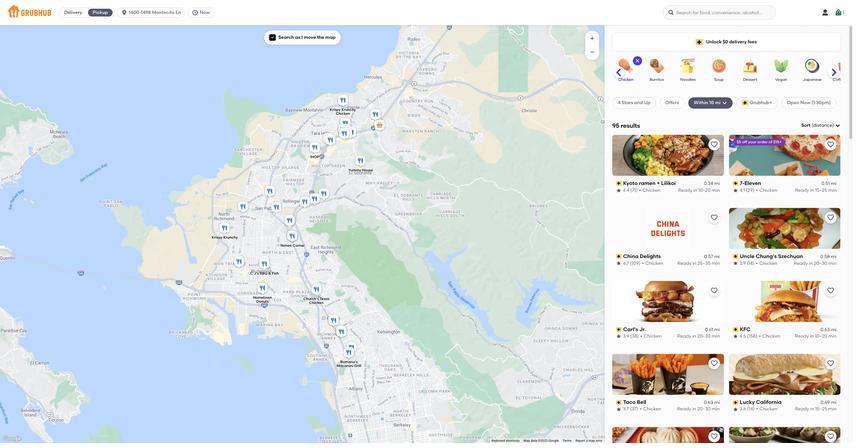 Task type: locate. For each thing, give the bounding box(es) containing it.
0.61
[[705, 327, 713, 333]]

map right the
[[325, 35, 336, 40]]

star icon image for china delights
[[616, 261, 621, 266]]

ready for uncle chung's szechuan
[[794, 261, 808, 266]]

subscription pass image left carl's
[[616, 327, 622, 332]]

chicken for taco bell
[[643, 407, 661, 412]]

4.4
[[623, 188, 629, 193]]

subscription pass image for china delights
[[616, 254, 622, 259]]

• chicken for kfc
[[759, 334, 780, 339]]

marty's grill image
[[233, 255, 246, 270]]

subscription pass image left china
[[616, 254, 622, 259]]

1 vertical spatial (14)
[[747, 407, 755, 412]]

• right (158)
[[759, 334, 761, 339]]

0 vertical spatial 3.9
[[740, 261, 746, 266]]

subscription pass image
[[733, 254, 739, 259], [616, 327, 622, 332]]

15–25
[[815, 188, 827, 193], [815, 407, 827, 412]]

• chicken down 'bell'
[[640, 407, 661, 412]]

krunchy up "marty's grill" image
[[223, 236, 238, 240]]

• chicken for uncle chung's szechuan
[[756, 261, 777, 266]]

0 vertical spatial subscription pass image
[[733, 254, 739, 259]]

1 horizontal spatial krunchy
[[342, 108, 356, 112]]

chicken inside church's texas chicken
[[309, 301, 324, 305]]

(71)
[[630, 188, 638, 193]]

and inside coffee and tea
[[847, 77, 853, 82]]

7 eleven image
[[373, 119, 386, 133]]

dessert
[[743, 77, 757, 82]]

kyoto ramen + lilikoi image
[[369, 108, 382, 122]]

1 horizontal spatial ready in 10–20 min
[[795, 334, 837, 339]]

kfc logo image
[[729, 281, 841, 322]]

0 vertical spatial 10–20
[[698, 188, 711, 193]]

1 horizontal spatial 0.63 mi
[[821, 327, 837, 333]]

1 vertical spatial ready in 10–20 min
[[795, 334, 837, 339]]

(14) down uncle on the right of page
[[747, 261, 754, 266]]

uncle
[[740, 253, 755, 259]]

svg image inside the 1400-1498 montecito ln button
[[121, 9, 128, 16]]

+
[[657, 180, 660, 186]]

2 ready in 15–25 min from the top
[[795, 407, 837, 412]]

save this restaurant button for kyoto ramen + lilikoi
[[708, 139, 720, 150]]

subscription pass image
[[616, 181, 622, 186], [733, 181, 739, 186], [616, 254, 622, 259], [733, 327, 739, 332], [616, 401, 622, 405], [733, 401, 739, 405]]

$15+
[[773, 140, 782, 144]]

2 vertical spatial 20–30
[[697, 407, 711, 412]]

2 vertical spatial ready in 20–30 min
[[677, 407, 720, 412]]

kyoto
[[623, 180, 638, 186]]

map data ©2023 google
[[524, 439, 559, 443]]

0 horizontal spatial 10–20
[[698, 188, 711, 193]]

• right '(71)'
[[639, 188, 641, 193]]

report a map error
[[576, 439, 603, 443]]

chicken up china delights image
[[336, 112, 350, 116]]

now right open
[[800, 100, 811, 106]]

• right (38)
[[640, 334, 642, 339]]

0 horizontal spatial krispy
[[212, 236, 223, 240]]

taco bell
[[623, 400, 646, 406]]

j's
[[254, 271, 259, 276]]

star icon image left 3.9 (14)
[[733, 261, 738, 266]]

chicken down california at bottom right
[[760, 407, 778, 412]]

1 ready in 15–25 min from the top
[[795, 188, 837, 193]]

1 vertical spatial 10–20
[[815, 334, 827, 339]]

mi for california
[[831, 400, 837, 406]]

and up tea
[[847, 77, 853, 82]]

star icon image for carl's jr.
[[616, 334, 621, 339]]

svg image
[[821, 9, 829, 17], [835, 9, 843, 17], [192, 9, 198, 16], [635, 58, 640, 63], [722, 100, 727, 106]]

0 horizontal spatial krunchy
[[223, 236, 238, 240]]

keyboard shortcuts button
[[492, 439, 520, 443]]

popeyes image
[[283, 214, 296, 228]]

subscription pass image left taco at the bottom right of page
[[616, 401, 622, 405]]

save this restaurant button for carl's jr.
[[708, 285, 720, 297]]

star icon image left 4.7 on the bottom of the page
[[616, 261, 621, 266]]

save this restaurant image for lucky california
[[827, 360, 835, 368]]

1 vertical spatial 15–25
[[815, 407, 827, 412]]

star icon image left 3.9 (38)
[[616, 334, 621, 339]]

chicken right (158)
[[762, 334, 780, 339]]

open
[[787, 100, 799, 106]]

0 horizontal spatial 3.9
[[623, 334, 629, 339]]

and
[[847, 77, 853, 82], [634, 100, 643, 106]]

0.34 mi
[[704, 181, 720, 186]]

lucky california
[[740, 400, 782, 406]]

1 vertical spatial 0.63 mi
[[704, 400, 720, 406]]

• chicken down california at bottom right
[[756, 407, 778, 412]]

chicken down kyoto ramen + lilikoi
[[643, 188, 661, 193]]

hometown
[[253, 296, 272, 300]]

(14) for lucky
[[747, 407, 755, 412]]

japanese
[[803, 77, 822, 82]]

0.63 for taco bell
[[704, 400, 713, 406]]

• down the china delights
[[642, 261, 644, 266]]

within
[[694, 100, 708, 106]]

1400-1498 montecito ln
[[129, 10, 181, 15]]

0 horizontal spatial subscription pass image
[[616, 327, 622, 332]]

silver ocean image
[[298, 195, 311, 210]]

in for uncle chung's szechuan
[[809, 261, 813, 266]]

save this restaurant image for uncle chung's szechuan
[[827, 214, 835, 222]]

1 horizontal spatial krispy
[[330, 108, 341, 112]]

krunchy for krispy krunchy chicken
[[342, 108, 356, 112]]

0 vertical spatial 15–25
[[815, 188, 827, 193]]

ramen
[[639, 180, 656, 186]]

1 horizontal spatial grubhub plus flag logo image
[[742, 100, 749, 106]]

1 horizontal spatial map
[[589, 439, 595, 443]]

taco bell image
[[340, 123, 352, 137]]

checkout
[[774, 178, 795, 183]]

subscription pass image left 7-
[[733, 181, 739, 186]]

chung's
[[756, 253, 777, 259]]

(14) for uncle
[[747, 261, 754, 266]]

• chicken down jr.
[[640, 334, 662, 339]]

• right '(29)'
[[756, 188, 758, 193]]

ready in 15–25 min
[[795, 188, 837, 193], [795, 407, 837, 412]]

4.5
[[740, 334, 746, 339]]

subscription pass image for kfc
[[733, 327, 739, 332]]

vegan image
[[770, 59, 793, 73]]

2 15–25 from the top
[[815, 407, 827, 412]]

min for kyoto ramen + lilikoi
[[712, 188, 720, 193]]

romano's
[[340, 360, 358, 364]]

1 vertical spatial 0.63
[[704, 400, 713, 406]]

la strada italian restaurant image
[[270, 201, 283, 215]]

0 horizontal spatial 0.63 mi
[[704, 400, 720, 406]]

0 horizontal spatial 0.63
[[704, 400, 713, 406]]

0 vertical spatial ready in 10–20 min
[[678, 188, 720, 193]]

kaliente restaurant image
[[317, 187, 330, 202]]

subscription pass image left uncle on the right of page
[[733, 254, 739, 259]]

1 vertical spatial 20–30
[[697, 334, 711, 339]]

star icon image for kyoto ramen + lilikoi
[[616, 188, 621, 193]]

1 horizontal spatial 10–20
[[815, 334, 827, 339]]

hometown donuts image
[[256, 282, 269, 296]]

1 horizontal spatial 3.9
[[740, 261, 746, 266]]

0 horizontal spatial map
[[325, 35, 336, 40]]

now
[[200, 10, 210, 15], [800, 100, 811, 106]]

krunchy up china delights image
[[342, 108, 356, 112]]

• for kfc
[[759, 334, 761, 339]]

sort
[[801, 123, 811, 128]]

keyboard
[[492, 439, 505, 443]]

0 vertical spatial krispy
[[330, 108, 341, 112]]

0 vertical spatial and
[[847, 77, 853, 82]]

1 vertical spatial krunchy
[[223, 236, 238, 240]]

terms link
[[563, 439, 572, 443]]

offers
[[665, 100, 679, 106]]

0 vertical spatial ready in 20–30 min
[[794, 261, 837, 266]]

1498
[[141, 10, 151, 15]]

ready
[[678, 188, 692, 193], [795, 188, 809, 193], [678, 261, 691, 266], [794, 261, 808, 266], [677, 334, 691, 339], [795, 334, 809, 339], [677, 407, 691, 412], [795, 407, 809, 412]]

save this restaurant image
[[710, 141, 718, 148], [827, 141, 835, 148], [710, 287, 718, 295], [827, 360, 835, 368], [827, 433, 835, 441]]

chicken down delights
[[645, 261, 663, 266]]

krunchy inside krispy krunchy chicken
[[342, 108, 356, 112]]

krispy krunchy chicken image
[[337, 94, 350, 108]]

• for china delights
[[642, 261, 644, 266]]

star icon image left 3.7
[[616, 407, 621, 412]]

map right 'a'
[[589, 439, 595, 443]]

1 button
[[835, 7, 844, 18]]

0 horizontal spatial and
[[634, 100, 643, 106]]

subscription pass image left the kyoto
[[616, 181, 622, 186]]

• chicken for lucky california
[[756, 407, 778, 412]]

subscription pass image for kyoto ramen + lilikoi
[[616, 181, 622, 186]]

china delights
[[623, 253, 661, 259]]

15–25 for 7-eleven
[[815, 188, 827, 193]]

ready for 7-eleven
[[795, 188, 809, 193]]

none field containing sort
[[801, 122, 841, 129]]

chicken for kyoto ramen + lilikoi
[[643, 188, 661, 193]]

subscription pass image left lucky
[[733, 401, 739, 405]]

(37)
[[630, 407, 638, 412]]

• down 'lucky california'
[[756, 407, 758, 412]]

grubhub plus flag logo image
[[696, 39, 704, 45], [742, 100, 749, 106]]

• right (37)
[[640, 407, 642, 412]]

star icon image left '3.6'
[[733, 407, 738, 412]]

star icon image for 7-eleven
[[733, 188, 738, 193]]

0 horizontal spatial ready in 10–20 min
[[678, 188, 720, 193]]

shortcuts
[[506, 439, 520, 443]]

0 vertical spatial map
[[325, 35, 336, 40]]

vegan
[[775, 77, 787, 82]]

romano's macaroni grill image
[[342, 346, 355, 361]]

chicken down jr.
[[644, 334, 662, 339]]

wow bao image
[[337, 123, 350, 137]]

save this restaurant image for kyoto ramen + lilikoi
[[710, 141, 718, 148]]

grubhub plus flag logo image left grubhub+
[[742, 100, 749, 106]]

ready in 15–25 min down 0.69
[[795, 407, 837, 412]]

10–20 for kfc
[[815, 334, 827, 339]]

california
[[756, 400, 782, 406]]

ready in 15–25 min down 0.51
[[795, 188, 837, 193]]

$5 off your order of $15+
[[737, 140, 782, 144]]

1 vertical spatial ready in 20–30 min
[[677, 334, 720, 339]]

15–25 down 0.69
[[815, 407, 827, 412]]

kfc image
[[341, 125, 354, 139]]

now right ln
[[200, 10, 210, 15]]

• chicken
[[639, 188, 661, 193], [756, 188, 777, 193], [642, 261, 663, 266], [756, 261, 777, 266], [640, 334, 662, 339], [759, 334, 780, 339], [640, 407, 661, 412], [756, 407, 778, 412]]

krispy
[[330, 108, 341, 112], [212, 236, 223, 240]]

chicken down 'bell'
[[643, 407, 661, 412]]

$5
[[737, 140, 741, 144]]

• chicken down "to"
[[756, 188, 777, 193]]

little kathmandu image
[[335, 325, 348, 339]]

• chicken for 7-eleven
[[756, 188, 777, 193]]

3.7 (37)
[[623, 407, 638, 412]]

(14)
[[747, 261, 754, 266], [747, 407, 755, 412]]

save this restaurant image for kfc
[[827, 287, 835, 295]]

mi for jr.
[[715, 327, 720, 333]]

delivery
[[729, 39, 747, 45]]

china delights logo image
[[648, 208, 689, 249]]

0 vertical spatial 0.63 mi
[[821, 327, 837, 333]]

save this restaurant image
[[710, 214, 718, 222], [827, 214, 835, 222], [827, 287, 835, 295], [710, 360, 718, 368], [710, 433, 718, 441]]

chicken down chung's
[[759, 261, 777, 266]]

(14) down lucky
[[747, 407, 755, 412]]

pho craze image
[[338, 127, 351, 141]]

• for taco bell
[[640, 407, 642, 412]]

ready for china delights
[[678, 261, 691, 266]]

1 vertical spatial krispy
[[212, 236, 223, 240]]

yemen corner
[[280, 244, 305, 248]]

1 horizontal spatial subscription pass image
[[733, 254, 739, 259]]

within 10 mi
[[694, 100, 721, 106]]

3.9 down carl's
[[623, 334, 629, 339]]

chicken for kfc
[[762, 334, 780, 339]]

coffee and tea
[[833, 77, 853, 88]]

1 horizontal spatial 0.63
[[821, 327, 830, 333]]

1 vertical spatial ready in 15–25 min
[[795, 407, 837, 412]]

0 vertical spatial krunchy
[[342, 108, 356, 112]]

(29)
[[746, 188, 754, 193]]

0 vertical spatial ready in 15–25 min
[[795, 188, 837, 193]]

carl's jr. logo image
[[612, 281, 724, 322]]

• chicken for kyoto ramen + lilikoi
[[639, 188, 661, 193]]

grubhub plus flag logo image left unlock
[[696, 39, 704, 45]]

0 vertical spatial 20–30
[[814, 261, 827, 266]]

• chicken right (158)
[[759, 334, 780, 339]]

3.9 for uncle chung's szechuan
[[740, 261, 746, 266]]

delights
[[640, 253, 661, 259]]

a
[[586, 439, 588, 443]]

• right 3.9 (14)
[[756, 261, 758, 266]]

min for carl's jr.
[[712, 334, 720, 339]]

0.58 mi
[[821, 254, 837, 260]]

0.51 mi
[[822, 181, 837, 186]]

0 horizontal spatial grubhub plus flag logo image
[[696, 39, 704, 45]]

15–25 down 0.51
[[815, 188, 827, 193]]

open now (1:30pm)
[[787, 100, 831, 106]]

chicken down church's texas chicken image
[[309, 301, 324, 305]]

0 horizontal spatial now
[[200, 10, 210, 15]]

(1:30pm)
[[812, 100, 831, 106]]

in for carl's jr.
[[692, 334, 696, 339]]

0 vertical spatial 0.63
[[821, 327, 830, 333]]

0 vertical spatial now
[[200, 10, 210, 15]]

3.6
[[740, 407, 746, 412]]

szechuan
[[778, 253, 803, 259]]

in for lucky california
[[810, 407, 814, 412]]

in for kfc
[[810, 334, 814, 339]]

texas
[[320, 297, 329, 301]]

noodles
[[680, 77, 696, 82]]

pickup button
[[87, 7, 114, 18]]

star icon image left the 4.1
[[733, 188, 738, 193]]

ihop
[[310, 155, 319, 159]]

grubhub+
[[750, 100, 772, 106]]

• chicken down chung's
[[756, 261, 777, 266]]

yunnan style rice noodle image
[[327, 314, 340, 329]]

star icon image left 4.5
[[733, 334, 738, 339]]

©2023
[[538, 439, 548, 443]]

None field
[[801, 122, 841, 129]]

bbq
[[260, 271, 267, 276]]

yummy house image
[[263, 185, 276, 199]]

krispy inside krispy krunchy chicken
[[330, 108, 341, 112]]

(158)
[[747, 334, 757, 339]]

• chicken for china delights
[[642, 261, 663, 266]]

chicken down "to"
[[759, 188, 777, 193]]

min for uncle chung's szechuan
[[828, 261, 837, 266]]

chicken inside krispy krunchy chicken
[[336, 112, 350, 116]]

and left up at right
[[634, 100, 643, 106]]

1 vertical spatial subscription pass image
[[616, 327, 622, 332]]

krispy krunchy
[[212, 236, 238, 240]]

20–30 for taco bell
[[697, 407, 711, 412]]

0 vertical spatial grubhub plus flag logo image
[[696, 39, 704, 45]]

kfc
[[740, 326, 751, 333]]

1 vertical spatial 3.9
[[623, 334, 629, 339]]

ready in 15–25 min for 7-eleven
[[795, 188, 837, 193]]

ready in 10–20 min
[[678, 188, 720, 193], [795, 334, 837, 339]]

mi for delights
[[715, 254, 720, 260]]

1 vertical spatial grubhub plus flag logo image
[[742, 100, 749, 106]]

svg image inside field
[[835, 123, 841, 128]]

3.9 down uncle on the right of page
[[740, 261, 746, 266]]

uncle chung's szechuan image
[[345, 126, 358, 140]]

carl's jr. image
[[342, 125, 355, 139]]

grubhub plus flag logo image for grubhub+
[[742, 100, 749, 106]]

0 vertical spatial (14)
[[747, 261, 754, 266]]

report a map error link
[[576, 439, 603, 443]]

soup image
[[708, 59, 730, 73]]

chicken for carl's jr.
[[644, 334, 662, 339]]

star icon image left 4.4
[[616, 188, 621, 193]]

1 vertical spatial now
[[800, 100, 811, 106]]

subscription pass image left the kfc
[[733, 327, 739, 332]]

1 15–25 from the top
[[815, 188, 827, 193]]

your
[[748, 140, 757, 144]]

grubhub plus flag logo image for unlock $0 delivery fees
[[696, 39, 704, 45]]

• chicken down delights
[[642, 261, 663, 266]]

guru curry house image
[[335, 326, 348, 340]]

svg image
[[121, 9, 128, 16], [668, 9, 675, 16], [271, 36, 274, 40], [835, 123, 841, 128]]

stars
[[622, 100, 633, 106]]

0.61 mi
[[705, 327, 720, 333]]

1 horizontal spatial and
[[847, 77, 853, 82]]

• chicken for carl's jr.
[[640, 334, 662, 339]]

china delights image
[[339, 117, 352, 131]]

jr.
[[639, 326, 646, 333]]

star icon image
[[616, 188, 621, 193], [733, 188, 738, 193], [616, 261, 621, 266], [733, 261, 738, 266], [616, 334, 621, 339], [733, 334, 738, 339], [616, 407, 621, 412], [733, 407, 738, 412]]

3.9 (14)
[[740, 261, 754, 266]]

• chicken down kyoto ramen + lilikoi
[[639, 188, 661, 193]]

ready in 15–25 min for lucky california
[[795, 407, 837, 412]]

carl's
[[623, 326, 638, 333]]



Task type: vqa. For each thing, say whether or not it's contained in the screenshot.
Mantecadas corresponding to Bimbo Mini Mantecadas Nuts
no



Task type: describe. For each thing, give the bounding box(es) containing it.
kyoto ramen + lilikoi logo image
[[612, 135, 724, 176]]

i
[[301, 35, 303, 40]]

now inside button
[[200, 10, 210, 15]]

subscription pass image for uncle chung's szechuan
[[733, 254, 739, 259]]

ready for carl's jr.
[[677, 334, 691, 339]]

star icon image for uncle chung's szechuan
[[733, 261, 738, 266]]

save this restaurant image for taco bell
[[710, 360, 718, 368]]

ready in 10–20 min for kfc
[[795, 334, 837, 339]]

in for kyoto ramen + lilikoi
[[693, 188, 697, 193]]

lucky
[[740, 400, 755, 406]]

min for 7-eleven
[[828, 188, 837, 193]]

star icon image for taco bell
[[616, 407, 621, 412]]

0.69 mi
[[821, 400, 837, 406]]

map region
[[0, 0, 683, 443]]

7-eleven
[[740, 180, 761, 186]]

mi for bell
[[715, 400, 720, 406]]

subscription pass image for taco bell
[[616, 401, 622, 405]]

15–25 for lucky california
[[815, 407, 827, 412]]

95
[[612, 122, 619, 129]]

ready in 20–30 min for uncle chung's szechuan
[[794, 261, 837, 266]]

4.7
[[623, 261, 629, 266]]

off
[[742, 140, 747, 144]]

• chicken for taco bell
[[640, 407, 661, 412]]

ihop image
[[308, 141, 321, 155]]

chicken for china delights
[[645, 261, 663, 266]]

yummy house
[[348, 168, 373, 173]]

min for kfc
[[828, 334, 837, 339]]

save this restaurant button for kfc
[[825, 285, 837, 297]]

mi for ramen
[[715, 181, 720, 186]]

mi for eleven
[[831, 181, 837, 186]]

google image
[[2, 435, 23, 443]]

min for china delights
[[712, 261, 720, 266]]

1 vertical spatial map
[[589, 439, 595, 443]]

4.5 (158)
[[740, 334, 757, 339]]

4.1 (29)
[[740, 188, 754, 193]]

taco bell logo image
[[612, 354, 724, 395]]

95 results
[[612, 122, 640, 129]]

terms
[[563, 439, 572, 443]]

pollos asados don rafa image
[[237, 200, 250, 215]]

main navigation navigation
[[0, 0, 853, 25]]

3.7
[[623, 407, 629, 412]]

ready for kyoto ramen + lilikoi
[[678, 188, 692, 193]]

corner
[[293, 244, 305, 248]]

star icon image for kfc
[[733, 334, 738, 339]]

kyoto ramen + lilikoi
[[623, 180, 676, 186]]

ready in 10–20 min for kyoto ramen + lilikoi
[[678, 188, 720, 193]]

applebee's image
[[322, 132, 335, 146]]

star icon image for lucky california
[[733, 407, 738, 412]]

chicken for uncle chung's szechuan
[[759, 261, 777, 266]]

the
[[317, 35, 324, 40]]

min for taco bell
[[712, 407, 720, 412]]

chicken for lucky california
[[760, 407, 778, 412]]

montecito
[[152, 10, 175, 15]]

wow bao logo image
[[612, 427, 724, 443]]

ready for kfc
[[795, 334, 809, 339]]

yemen
[[280, 244, 292, 248]]

krispy for krispy krunchy chicken
[[330, 108, 341, 112]]

yummy house image
[[354, 154, 367, 169]]

church's
[[303, 297, 319, 301]]

search as i move the map
[[278, 35, 336, 40]]

0.57
[[704, 254, 713, 260]]

coffee and tea image
[[832, 59, 853, 73]]

chicken image
[[615, 59, 637, 73]]

4.4 (71)
[[623, 188, 638, 193]]

4 stars and up
[[618, 100, 651, 106]]

3.9 (38)
[[623, 334, 639, 339]]

(
[[812, 123, 813, 128]]

burritos
[[650, 77, 664, 82]]

• for lucky california
[[756, 407, 758, 412]]

0.63 for kfc
[[821, 327, 830, 333]]

proceed to checkout button
[[729, 175, 815, 187]]

in for 7-eleven
[[810, 188, 814, 193]]

proceed
[[748, 178, 767, 183]]

sizzler logo image
[[729, 427, 841, 443]]

yummy
[[348, 168, 361, 173]]

dave's hot chicken image
[[345, 341, 358, 355]]

church's texas chicken image
[[310, 283, 323, 297]]

min for lucky california
[[828, 407, 837, 412]]

subscription pass image for lucky california
[[733, 401, 739, 405]]

lucky california image
[[340, 127, 353, 141]]

up
[[644, 100, 651, 106]]

macaroni
[[337, 364, 353, 368]]

donuts
[[256, 300, 269, 304]]

1 vertical spatial and
[[634, 100, 643, 106]]

sort ( distance )
[[801, 123, 834, 128]]

tea
[[840, 83, 847, 88]]

unlock
[[706, 39, 722, 45]]

krispy for krispy krunchy
[[212, 236, 223, 240]]

0.34
[[704, 181, 713, 186]]

order
[[757, 140, 768, 144]]

move
[[304, 35, 316, 40]]

lucky california logo image
[[729, 354, 841, 395]]

delivery
[[64, 10, 82, 15]]

ln
[[176, 10, 181, 15]]

save this restaurant image for china delights
[[710, 214, 718, 222]]

krunchy for krispy krunchy
[[223, 236, 238, 240]]

yemen corner image
[[286, 230, 299, 244]]

ready for taco bell
[[677, 407, 691, 412]]

20–30 for uncle chung's szechuan
[[814, 261, 827, 266]]

3.6 (14)
[[740, 407, 755, 412]]

spicy bite image
[[308, 193, 321, 207]]

subscription pass image for 7-eleven
[[733, 181, 739, 186]]

20–30 for carl's jr.
[[697, 334, 711, 339]]

uncle chung's szechuan
[[740, 253, 803, 259]]

0.63 mi for kfc
[[821, 327, 837, 333]]

lilikoi
[[661, 180, 676, 186]]

)
[[832, 123, 834, 128]]

mi for chung's
[[831, 254, 837, 260]]

save this restaurant image for carl's jr.
[[710, 287, 718, 295]]

10–20 for kyoto ramen + lilikoi
[[698, 188, 711, 193]]

• for uncle chung's szechuan
[[756, 261, 758, 266]]

fish
[[272, 271, 279, 276]]

dessert image
[[739, 59, 762, 73]]

data
[[531, 439, 537, 443]]

krispy krunchy image
[[218, 222, 231, 236]]

3.9 for carl's jr.
[[623, 334, 629, 339]]

church's texas chicken
[[303, 297, 329, 305]]

minus icon image
[[589, 49, 596, 55]]

hometown donuts
[[253, 296, 272, 304]]

results
[[621, 122, 640, 129]]

Search for food, convenience, alcohol... search field
[[663, 6, 776, 20]]

&
[[268, 271, 271, 276]]

chicken for 7-eleven
[[759, 188, 777, 193]]

keyboard shortcuts
[[492, 439, 520, 443]]

svg image inside now button
[[192, 9, 198, 16]]

house
[[362, 168, 373, 173]]

burritos image
[[646, 59, 668, 73]]

ready in 20–30 min for carl's jr.
[[677, 334, 720, 339]]

0.58
[[821, 254, 830, 260]]

4
[[618, 100, 621, 106]]

• for 7-eleven
[[756, 188, 758, 193]]

to
[[768, 178, 773, 183]]

soup
[[714, 77, 724, 82]]

4.7 (109)
[[623, 261, 640, 266]]

0.63 mi for taco bell
[[704, 400, 720, 406]]

japanese image
[[801, 59, 824, 73]]

• for kyoto ramen + lilikoi
[[639, 188, 641, 193]]

delivery button
[[60, 7, 87, 18]]

save this restaurant button for lucky california
[[825, 358, 837, 370]]

carl's jr.
[[623, 326, 646, 333]]

ready in 20–30 min for taco bell
[[677, 407, 720, 412]]

as
[[295, 35, 300, 40]]

plus icon image
[[589, 35, 596, 42]]

of
[[769, 140, 772, 144]]

panera bread image
[[324, 134, 337, 148]]

in for china delights
[[693, 261, 696, 266]]

error
[[596, 439, 603, 443]]

25–35
[[698, 261, 711, 266]]

save this restaurant button for uncle chung's szechuan
[[825, 212, 837, 224]]

1
[[843, 10, 844, 15]]

svg image inside 1 button
[[835, 9, 843, 17]]

save this restaurant button for taco bell
[[708, 358, 720, 370]]

c j's bbq & fish image
[[258, 258, 271, 272]]

uncle chung's szechuan logo image
[[729, 208, 841, 249]]

ready for lucky california
[[795, 407, 809, 412]]

7-
[[740, 180, 745, 186]]

fees
[[748, 39, 757, 45]]

bell
[[637, 400, 646, 406]]

c
[[250, 271, 253, 276]]

1 horizontal spatial now
[[800, 100, 811, 106]]

grill
[[354, 364, 361, 368]]

noodles image
[[677, 59, 699, 73]]

distance
[[813, 123, 832, 128]]

in for taco bell
[[692, 407, 696, 412]]

sizzler image
[[337, 123, 350, 137]]

chicken down chicken image
[[618, 77, 634, 82]]

mr pizza man image
[[258, 255, 271, 270]]

• for carl's jr.
[[640, 334, 642, 339]]

7-eleven logo image
[[729, 135, 841, 176]]

united plates of arabs image
[[286, 229, 299, 244]]



